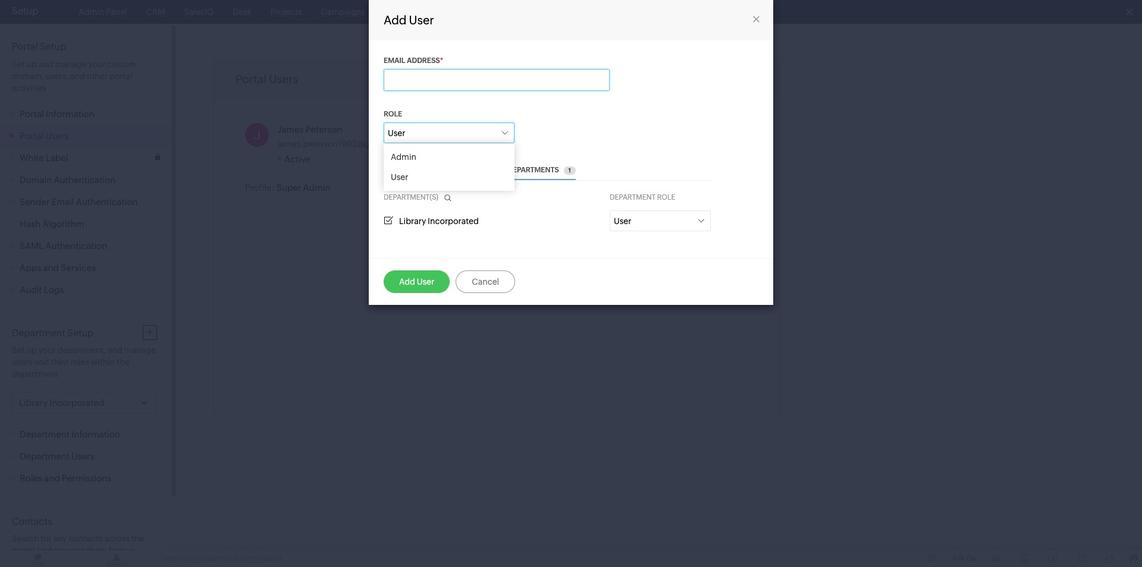 Task type: vqa. For each thing, say whether or not it's contained in the screenshot.
Quick Actions image
no



Task type: describe. For each thing, give the bounding box(es) containing it.
admin panel
[[79, 7, 127, 17]]

User field
[[384, 123, 515, 143]]

0 vertical spatial user
[[409, 13, 434, 27]]

chats image
[[0, 551, 75, 568]]

*
[[440, 57, 443, 65]]

here is your smart chat (ctrl+space)
[[161, 555, 281, 563]]

(ctrl+space)
[[240, 555, 281, 563]]

smart
[[201, 555, 221, 563]]

selected departments
[[470, 166, 559, 174]]

selected
[[470, 166, 506, 174]]

1 vertical spatial add user
[[399, 277, 434, 287]]

chat
[[223, 555, 239, 563]]

library
[[399, 216, 426, 226]]

1
[[569, 167, 571, 174]]

desk
[[233, 7, 252, 17]]

all
[[384, 166, 397, 174]]

campaigns
[[321, 7, 365, 17]]

1 vertical spatial add
[[399, 277, 415, 287]]

all departments
[[384, 166, 450, 174]]

0 horizontal spatial role
[[384, 110, 402, 118]]

department
[[610, 193, 656, 201]]



Task type: locate. For each thing, give the bounding box(es) containing it.
panel
[[106, 7, 127, 17]]

email
[[384, 57, 405, 65]]

0 vertical spatial admin
[[79, 7, 104, 17]]

projects link
[[266, 0, 307, 24]]

departments for all departments
[[398, 166, 450, 174]]

admin for admin panel
[[79, 7, 104, 17]]

1 horizontal spatial departments
[[508, 166, 559, 174]]

departments for selected departments
[[508, 166, 559, 174]]

None field
[[610, 211, 711, 231]]

user
[[409, 13, 434, 27], [391, 173, 408, 182], [417, 277, 434, 287]]

admin
[[79, 7, 104, 17], [391, 152, 416, 162]]

survey
[[427, 7, 454, 17]]

incorporated
[[428, 216, 479, 226]]

departments
[[398, 166, 450, 174], [508, 166, 559, 174]]

email address *
[[384, 57, 443, 65]]

salesiq
[[184, 7, 214, 17]]

crm link
[[142, 0, 170, 24]]

2 vertical spatial user
[[417, 277, 434, 287]]

0 vertical spatial role
[[384, 110, 402, 118]]

admin panel link
[[74, 0, 132, 24]]

ask zia
[[952, 554, 976, 563]]

setup
[[12, 5, 38, 17]]

address
[[407, 57, 440, 65]]

add user
[[384, 13, 434, 27], [399, 277, 434, 287]]

role down email
[[384, 110, 402, 118]]

1 vertical spatial admin
[[391, 152, 416, 162]]

crm
[[146, 7, 165, 17]]

None text field
[[388, 70, 609, 90]]

1 departments from the left
[[398, 166, 450, 174]]

0 horizontal spatial admin
[[79, 7, 104, 17]]

contacts image
[[79, 551, 154, 568]]

0 vertical spatial add
[[384, 13, 407, 27]]

desk link
[[228, 0, 256, 24]]

1 vertical spatial role
[[657, 193, 676, 201]]

departments left "1"
[[508, 166, 559, 174]]

2 departments from the left
[[508, 166, 559, 174]]

zia
[[966, 554, 976, 563]]

survey link
[[422, 0, 458, 24]]

1 vertical spatial user
[[391, 173, 408, 182]]

here
[[161, 555, 177, 563]]

0 vertical spatial add user
[[384, 13, 434, 27]]

add
[[384, 13, 407, 27], [399, 277, 415, 287]]

admin for admin
[[391, 152, 416, 162]]

your
[[185, 555, 200, 563]]

is
[[178, 555, 184, 563]]

1 horizontal spatial role
[[657, 193, 676, 201]]

cancel
[[472, 277, 499, 287]]

1 horizontal spatial admin
[[391, 152, 416, 162]]

admin up all departments
[[391, 152, 416, 162]]

department role
[[610, 193, 676, 201]]

salesiq link
[[179, 0, 218, 24]]

0 horizontal spatial departments
[[398, 166, 450, 174]]

campaigns link
[[316, 0, 370, 24]]

projects
[[271, 7, 302, 17]]

role
[[384, 110, 402, 118], [657, 193, 676, 201]]

department(s)
[[384, 193, 438, 201]]

ask
[[952, 554, 964, 563]]

role right department
[[657, 193, 676, 201]]

library incorporated
[[399, 216, 479, 226]]

social
[[384, 7, 408, 17]]

admin left panel
[[79, 7, 104, 17]]

departments up department(s)
[[398, 166, 450, 174]]

social link
[[380, 0, 413, 24]]



